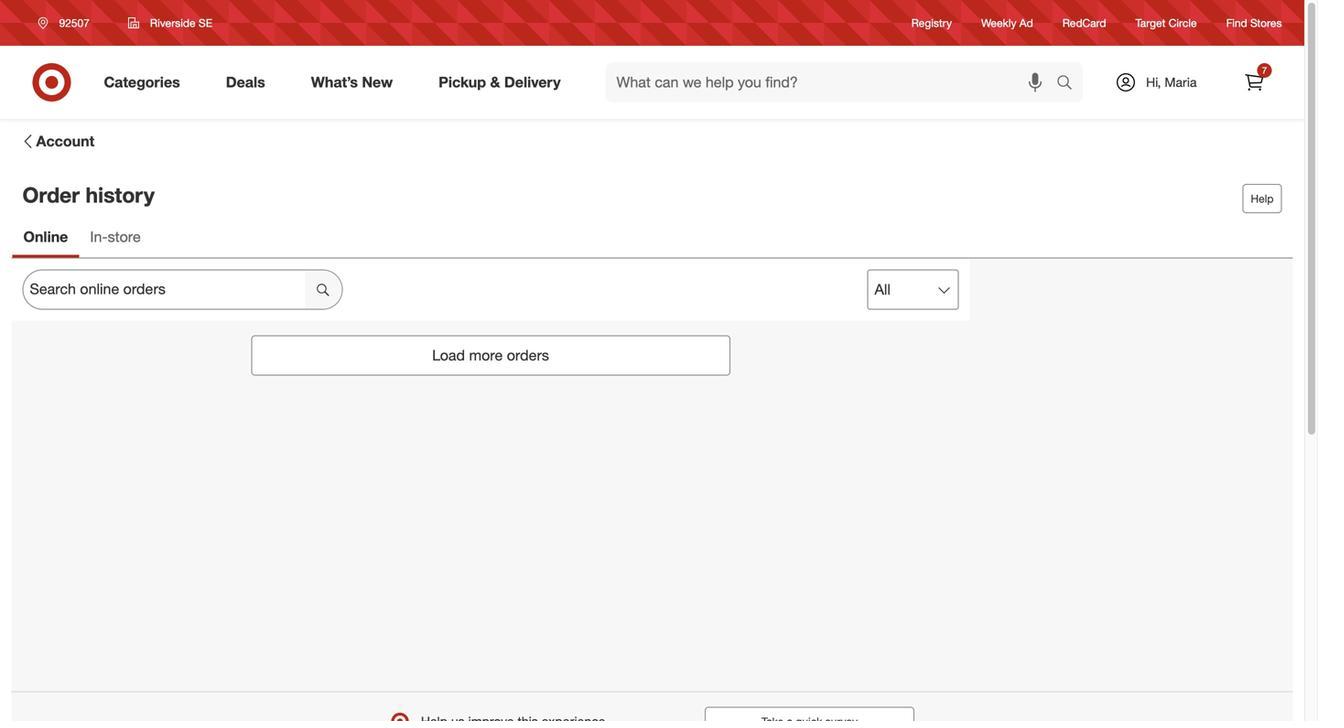 Task type: vqa. For each thing, say whether or not it's contained in the screenshot.
Packaging,
no



Task type: locate. For each thing, give the bounding box(es) containing it.
account
[[36, 132, 95, 150]]

order
[[22, 182, 80, 208]]

hi, maria
[[1147, 74, 1197, 90]]

target
[[1136, 16, 1166, 30]]

redcard link
[[1063, 15, 1107, 31]]

load more orders button
[[251, 336, 731, 376]]

in-store
[[90, 228, 141, 246]]

riverside
[[150, 16, 196, 30]]

ad
[[1020, 16, 1034, 30]]

registry link
[[912, 15, 952, 31]]

orders
[[507, 347, 549, 364]]

target circle
[[1136, 16, 1197, 30]]

online
[[23, 228, 68, 246]]

weekly
[[982, 16, 1017, 30]]

in-
[[90, 228, 108, 246]]

search
[[1049, 75, 1093, 93]]

new
[[362, 73, 393, 91]]

deals
[[226, 73, 265, 91]]

help button
[[1243, 184, 1282, 214]]

weekly ad link
[[982, 15, 1034, 31]]

redcard
[[1063, 16, 1107, 30]]

None text field
[[22, 270, 343, 310]]

circle
[[1169, 16, 1197, 30]]

account link
[[19, 130, 95, 153]]

categories link
[[88, 62, 203, 103]]

weekly ad
[[982, 16, 1034, 30]]

registry
[[912, 16, 952, 30]]

&
[[490, 73, 500, 91]]

history
[[86, 182, 155, 208]]

pickup
[[439, 73, 486, 91]]

riverside se button
[[116, 6, 224, 39]]

more
[[469, 347, 503, 364]]

riverside se
[[150, 16, 212, 30]]

store
[[108, 228, 141, 246]]

what's new link
[[296, 62, 416, 103]]

92507
[[59, 16, 90, 30]]

target circle link
[[1136, 15, 1197, 31]]



Task type: describe. For each thing, give the bounding box(es) containing it.
categories
[[104, 73, 180, 91]]

find
[[1227, 16, 1248, 30]]

92507 button
[[26, 6, 109, 39]]

delivery
[[504, 73, 561, 91]]

7
[[1263, 65, 1268, 76]]

pickup & delivery
[[439, 73, 561, 91]]

what's new
[[311, 73, 393, 91]]

load more orders
[[432, 347, 549, 364]]

stores
[[1251, 16, 1282, 30]]

se
[[199, 16, 212, 30]]

7 link
[[1235, 62, 1275, 103]]

in-store link
[[79, 219, 152, 258]]

pickup & delivery link
[[423, 62, 584, 103]]

online link
[[12, 219, 79, 258]]

search button
[[1049, 62, 1093, 106]]

hi,
[[1147, 74, 1162, 90]]

What can we help you find? suggestions appear below search field
[[606, 62, 1061, 103]]

help
[[1251, 192, 1274, 206]]

find stores link
[[1227, 15, 1282, 31]]

maria
[[1165, 74, 1197, 90]]

load
[[432, 347, 465, 364]]

find stores
[[1227, 16, 1282, 30]]

deals link
[[210, 62, 288, 103]]

what's
[[311, 73, 358, 91]]

order history
[[22, 182, 155, 208]]



